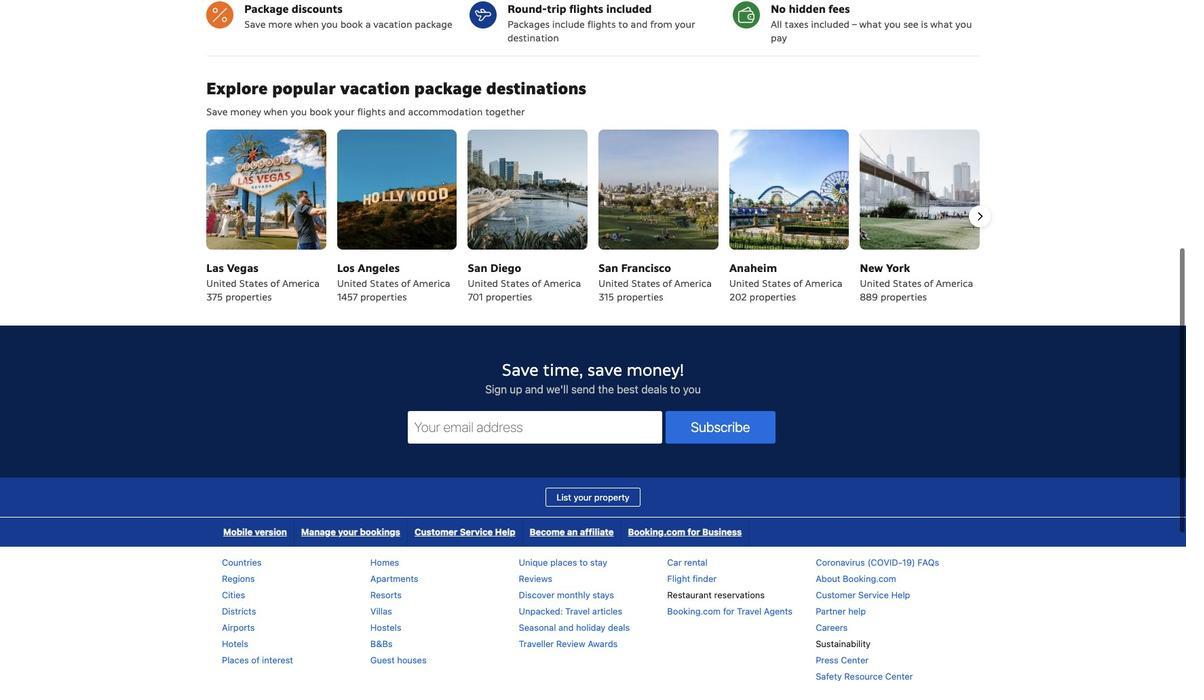 Task type: vqa. For each thing, say whether or not it's contained in the screenshot.


Task type: describe. For each thing, give the bounding box(es) containing it.
trip
[[547, 2, 567, 16]]

include
[[552, 18, 585, 31]]

fees
[[829, 2, 850, 16]]

to inside unique places to stay reviews discover monthly stays unpacked: travel articles seasonal and holiday deals traveller review awards
[[580, 557, 588, 568]]

restaurant reservations link
[[668, 590, 765, 601]]

places
[[222, 655, 249, 666]]

subscribe
[[691, 419, 751, 435]]

up
[[510, 383, 523, 396]]

resorts link
[[371, 590, 402, 601]]

you right is
[[956, 18, 973, 31]]

customer inside navigation
[[415, 527, 458, 538]]

you inside explore popular vacation package destinations save money when you book your flights and accommodation together
[[291, 106, 307, 118]]

properties inside "anaheim united states of america 202 properties"
[[750, 291, 796, 303]]

los angeles united states of america 1457 properties
[[337, 261, 451, 303]]

see
[[904, 18, 919, 31]]

mobile version
[[223, 527, 287, 538]]

cities
[[222, 590, 245, 601]]

countries
[[222, 557, 262, 568]]

included inside no hidden fees all taxes included – what you see is what you pay
[[812, 18, 850, 31]]

coronavirus (covid-19) faqs link
[[816, 557, 940, 568]]

united for san diego
[[468, 278, 498, 290]]

customer service help
[[415, 527, 516, 538]]

booking.com for business
[[628, 527, 742, 538]]

flights inside explore popular vacation package destinations save money when you book your flights and accommodation together
[[357, 106, 386, 118]]

315
[[599, 291, 615, 303]]

your inside round-trip flights included packages include flights to and from your destination
[[675, 18, 696, 31]]

seasonal and holiday deals link
[[519, 622, 630, 633]]

united for san francisco
[[599, 278, 629, 290]]

homes apartments resorts villas hostels b&bs guest houses
[[371, 557, 427, 666]]

popular
[[272, 78, 336, 99]]

deals inside save time, save money! sign up and we'll send the best deals to you
[[642, 383, 668, 396]]

rental
[[684, 557, 708, 568]]

hotels
[[222, 639, 249, 650]]

properties for los angeles
[[361, 291, 407, 303]]

guest
[[371, 655, 395, 666]]

san for san francisco
[[599, 261, 619, 276]]

no hidden fees all taxes included – what you see is what you pay
[[771, 2, 973, 44]]

and inside save time, save money! sign up and we'll send the best deals to you
[[525, 383, 544, 396]]

customer service help link for become an affiliate
[[408, 518, 522, 547]]

vacation inside explore popular vacation package destinations save money when you book your flights and accommodation together
[[340, 78, 410, 99]]

become an affiliate link
[[523, 518, 621, 547]]

properties for las vegas
[[226, 291, 272, 303]]

holiday
[[576, 622, 606, 633]]

careers
[[816, 622, 848, 633]]

all
[[771, 18, 782, 31]]

traveller
[[519, 639, 554, 650]]

a
[[366, 18, 371, 31]]

anaheim
[[730, 261, 778, 276]]

press
[[816, 655, 839, 666]]

destinations
[[486, 78, 586, 99]]

stays
[[593, 590, 614, 601]]

america for new york
[[936, 278, 974, 290]]

apartments link
[[371, 574, 419, 584]]

flight
[[668, 574, 691, 584]]

new york united states of america 889 properties
[[860, 261, 974, 303]]

car rental link
[[668, 557, 708, 568]]

unpacked: travel articles link
[[519, 606, 623, 617]]

booking.com for travel agents link
[[668, 606, 793, 617]]

discover monthly stays link
[[519, 590, 614, 601]]

america for san francisco
[[675, 278, 712, 290]]

Your email address email field
[[408, 411, 663, 444]]

–
[[853, 18, 857, 31]]

districts
[[222, 606, 256, 617]]

b&bs
[[371, 639, 393, 650]]

angeles
[[358, 261, 400, 276]]

travel inside car rental flight finder restaurant reservations booking.com for travel agents
[[737, 606, 762, 617]]

save inside explore popular vacation package destinations save money when you book your flights and accommodation together
[[206, 106, 228, 118]]

help inside the coronavirus (covid-19) faqs about booking.com customer service help partner help careers sustainability press center
[[892, 590, 911, 601]]

villas link
[[371, 606, 392, 617]]

subscribe button
[[666, 411, 776, 444]]

money!
[[627, 360, 685, 381]]

places of interest link
[[222, 655, 293, 666]]

agents
[[764, 606, 793, 617]]

of inside countries regions cities districts airports hotels places of interest
[[251, 655, 260, 666]]

regions link
[[222, 574, 255, 584]]

states for las vegas
[[239, 278, 268, 290]]

of for san diego
[[532, 278, 541, 290]]

unique places to stay link
[[519, 557, 608, 568]]

help inside navigation
[[495, 527, 516, 538]]

mobile
[[223, 527, 253, 538]]

sign
[[486, 383, 507, 396]]

mobile version link
[[217, 518, 294, 547]]

diego
[[491, 261, 522, 276]]

become an affiliate
[[530, 527, 614, 538]]

las vegas united states of america 375 properties
[[206, 261, 320, 303]]

center
[[841, 655, 869, 666]]

about
[[816, 574, 841, 584]]

round-
[[508, 2, 547, 16]]

you inside save time, save money! sign up and we'll send the best deals to you
[[683, 383, 701, 396]]

coronavirus
[[816, 557, 866, 568]]

when inside the package discounts save more when you book a vacation package
[[295, 18, 319, 31]]

partner
[[816, 606, 846, 617]]

properties for new york
[[881, 291, 927, 303]]

your inside explore popular vacation package destinations save money when you book your flights and accommodation together
[[335, 106, 355, 118]]

destination
[[508, 32, 559, 44]]

package inside the package discounts save more when you book a vacation package
[[415, 18, 453, 31]]

articles
[[593, 606, 623, 617]]

reviews
[[519, 574, 553, 584]]

explore popular vacation package destinations region
[[196, 130, 991, 304]]

bookings
[[360, 527, 401, 538]]

service inside navigation
[[460, 527, 493, 538]]

properties for san francisco
[[617, 291, 664, 303]]

send
[[572, 383, 596, 396]]

states for san francisco
[[632, 278, 660, 290]]

business
[[703, 527, 742, 538]]

1 what from the left
[[860, 18, 882, 31]]

discounts
[[292, 2, 343, 16]]

hostels link
[[371, 622, 402, 633]]



Task type: locate. For each thing, give the bounding box(es) containing it.
when down discounts
[[295, 18, 319, 31]]

cities link
[[222, 590, 245, 601]]

for left business on the bottom right
[[688, 527, 701, 538]]

for
[[688, 527, 701, 538], [724, 606, 735, 617]]

0 vertical spatial booking.com
[[628, 527, 686, 538]]

united up 701
[[468, 278, 498, 290]]

package
[[415, 18, 453, 31], [415, 78, 482, 99]]

manage your bookings
[[301, 527, 401, 538]]

car
[[668, 557, 682, 568]]

your inside navigation
[[338, 527, 358, 538]]

pay
[[771, 32, 787, 44]]

2 vertical spatial to
[[580, 557, 588, 568]]

0 vertical spatial book
[[341, 18, 363, 31]]

0 horizontal spatial to
[[580, 557, 588, 568]]

stay
[[591, 557, 608, 568]]

save left money
[[206, 106, 228, 118]]

of for san francisco
[[663, 278, 672, 290]]

included inside round-trip flights included packages include flights to and from your destination
[[607, 2, 652, 16]]

4 states from the left
[[632, 278, 660, 290]]

explore popular vacation package destinations save money when you book your flights and accommodation together
[[206, 78, 586, 118]]

review
[[557, 639, 586, 650]]

3 united from the left
[[468, 278, 498, 290]]

1 vertical spatial when
[[264, 106, 288, 118]]

america inside las vegas united states of america 375 properties
[[282, 278, 320, 290]]

5 properties from the left
[[750, 291, 796, 303]]

0 vertical spatial customer
[[415, 527, 458, 538]]

of for las vegas
[[271, 278, 280, 290]]

package
[[244, 2, 289, 16]]

2 united from the left
[[337, 278, 368, 290]]

1 vertical spatial flights
[[588, 18, 616, 31]]

booking.com down coronavirus (covid-19) faqs 'link'
[[843, 574, 897, 584]]

help down 19)
[[892, 590, 911, 601]]

889
[[860, 291, 878, 303]]

4 united from the left
[[599, 278, 629, 290]]

deals down money!
[[642, 383, 668, 396]]

you left see
[[885, 18, 901, 31]]

of inside los angeles united states of america 1457 properties
[[401, 278, 411, 290]]

united up 315 on the right of the page
[[599, 278, 629, 290]]

0 horizontal spatial customer
[[415, 527, 458, 538]]

your right the from
[[675, 18, 696, 31]]

1 san from the left
[[468, 261, 488, 276]]

0 horizontal spatial included
[[607, 2, 652, 16]]

booking.com inside the coronavirus (covid-19) faqs about booking.com customer service help partner help careers sustainability press center
[[843, 574, 897, 584]]

united up 375
[[206, 278, 237, 290]]

america inside san francisco united states of america 315 properties
[[675, 278, 712, 290]]

service inside the coronavirus (covid-19) faqs about booking.com customer service help partner help careers sustainability press center
[[859, 590, 889, 601]]

3 america from the left
[[544, 278, 581, 290]]

properties down diego
[[486, 291, 532, 303]]

1 horizontal spatial book
[[341, 18, 363, 31]]

together
[[486, 106, 525, 118]]

booking.com inside "link"
[[628, 527, 686, 538]]

sustainability
[[816, 639, 871, 650]]

1 horizontal spatial when
[[295, 18, 319, 31]]

united for los angeles
[[337, 278, 368, 290]]

navigation
[[217, 518, 750, 547]]

1 vertical spatial for
[[724, 606, 735, 617]]

when inside explore popular vacation package destinations save money when you book your flights and accommodation together
[[264, 106, 288, 118]]

1 vertical spatial book
[[310, 106, 332, 118]]

701
[[468, 291, 483, 303]]

deals
[[642, 383, 668, 396], [608, 622, 630, 633]]

united for new york
[[860, 278, 891, 290]]

0 horizontal spatial service
[[460, 527, 493, 538]]

your down popular
[[335, 106, 355, 118]]

america for san diego
[[544, 278, 581, 290]]

america for los angeles
[[413, 278, 451, 290]]

of inside las vegas united states of america 375 properties
[[271, 278, 280, 290]]

flight finder link
[[668, 574, 717, 584]]

when right money
[[264, 106, 288, 118]]

accommodation
[[408, 106, 483, 118]]

included up the from
[[607, 2, 652, 16]]

vacation down a
[[340, 78, 410, 99]]

5 united from the left
[[730, 278, 760, 290]]

(covid-
[[868, 557, 903, 568]]

202
[[730, 291, 747, 303]]

6 states from the left
[[893, 278, 922, 290]]

1 horizontal spatial deals
[[642, 383, 668, 396]]

1 vertical spatial package
[[415, 78, 482, 99]]

states for los angeles
[[370, 278, 399, 290]]

2 vertical spatial flights
[[357, 106, 386, 118]]

and inside explore popular vacation package destinations save money when you book your flights and accommodation together
[[389, 106, 406, 118]]

your right 'list'
[[574, 492, 592, 503]]

unique places to stay reviews discover monthly stays unpacked: travel articles seasonal and holiday deals traveller review awards
[[519, 557, 630, 650]]

2 horizontal spatial to
[[671, 383, 681, 396]]

money
[[230, 106, 261, 118]]

0 horizontal spatial help
[[495, 527, 516, 538]]

round-trip flights included packages include flights to and from your destination
[[508, 2, 696, 44]]

help left become
[[495, 527, 516, 538]]

1 horizontal spatial to
[[619, 18, 628, 31]]

19)
[[903, 557, 916, 568]]

0 vertical spatial help
[[495, 527, 516, 538]]

package up accommodation
[[415, 78, 482, 99]]

travel down reservations
[[737, 606, 762, 617]]

2 what from the left
[[931, 18, 954, 31]]

of inside san francisco united states of america 315 properties
[[663, 278, 672, 290]]

booking.com for business link
[[622, 518, 749, 547]]

to inside round-trip flights included packages include flights to and from your destination
[[619, 18, 628, 31]]

booking.com
[[628, 527, 686, 538], [843, 574, 897, 584], [668, 606, 721, 617]]

los
[[337, 261, 355, 276]]

help
[[849, 606, 866, 617]]

america inside the new york united states of america 889 properties
[[936, 278, 974, 290]]

6 united from the left
[[860, 278, 891, 290]]

properties down vegas
[[226, 291, 272, 303]]

states down angeles
[[370, 278, 399, 290]]

0 vertical spatial save
[[244, 18, 266, 31]]

4 america from the left
[[675, 278, 712, 290]]

of for new york
[[925, 278, 934, 290]]

package inside explore popular vacation package destinations save money when you book your flights and accommodation together
[[415, 78, 482, 99]]

1 states from the left
[[239, 278, 268, 290]]

0 vertical spatial for
[[688, 527, 701, 538]]

navigation inside "save time, save money!" footer
[[217, 518, 750, 547]]

regions
[[222, 574, 255, 584]]

america inside san diego united states of america 701 properties
[[544, 278, 581, 290]]

2 america from the left
[[413, 278, 451, 290]]

vegas
[[227, 261, 259, 276]]

properties right 202
[[750, 291, 796, 303]]

homes link
[[371, 557, 399, 568]]

san francisco united states of america 315 properties
[[599, 261, 712, 303]]

3 properties from the left
[[486, 291, 532, 303]]

2 horizontal spatial save
[[502, 360, 539, 381]]

1 vertical spatial customer service help link
[[816, 590, 911, 601]]

coronavirus (covid-19) faqs about booking.com customer service help partner help careers sustainability press center
[[816, 557, 940, 666]]

for inside "link"
[[688, 527, 701, 538]]

states inside san diego united states of america 701 properties
[[501, 278, 530, 290]]

united inside the new york united states of america 889 properties
[[860, 278, 891, 290]]

included
[[607, 2, 652, 16], [812, 18, 850, 31]]

0 horizontal spatial when
[[264, 106, 288, 118]]

awards
[[588, 639, 618, 650]]

0 horizontal spatial customer service help link
[[408, 518, 522, 547]]

and inside unique places to stay reviews discover monthly stays unpacked: travel articles seasonal and holiday deals traveller review awards
[[559, 622, 574, 633]]

seasonal
[[519, 622, 556, 633]]

1 properties from the left
[[226, 291, 272, 303]]

you down discounts
[[322, 18, 338, 31]]

1 horizontal spatial help
[[892, 590, 911, 601]]

included down fees
[[812, 18, 850, 31]]

to left 'stay'
[[580, 557, 588, 568]]

travel
[[566, 606, 590, 617], [737, 606, 762, 617]]

united inside san francisco united states of america 315 properties
[[599, 278, 629, 290]]

booking.com down restaurant
[[668, 606, 721, 617]]

countries regions cities districts airports hotels places of interest
[[222, 557, 293, 666]]

states down the york
[[893, 278, 922, 290]]

states down francisco
[[632, 278, 660, 290]]

what
[[860, 18, 882, 31], [931, 18, 954, 31]]

0 horizontal spatial travel
[[566, 606, 590, 617]]

countries link
[[222, 557, 262, 568]]

save
[[244, 18, 266, 31], [206, 106, 228, 118], [502, 360, 539, 381]]

states inside the new york united states of america 889 properties
[[893, 278, 922, 290]]

properties for san diego
[[486, 291, 532, 303]]

0 horizontal spatial what
[[860, 18, 882, 31]]

you down money!
[[683, 383, 701, 396]]

0 vertical spatial to
[[619, 18, 628, 31]]

1 horizontal spatial customer
[[816, 590, 856, 601]]

apartments
[[371, 574, 419, 584]]

states inside san francisco united states of america 315 properties
[[632, 278, 660, 290]]

4 properties from the left
[[617, 291, 664, 303]]

package right a
[[415, 18, 453, 31]]

united inside los angeles united states of america 1457 properties
[[337, 278, 368, 290]]

to left the from
[[619, 18, 628, 31]]

customer service help link
[[408, 518, 522, 547], [816, 590, 911, 601]]

navigation containing mobile version
[[217, 518, 750, 547]]

best
[[617, 383, 639, 396]]

unpacked:
[[519, 606, 563, 617]]

states inside las vegas united states of america 375 properties
[[239, 278, 268, 290]]

new
[[860, 261, 884, 276]]

deals down articles
[[608, 622, 630, 633]]

1 horizontal spatial save
[[244, 18, 266, 31]]

service
[[460, 527, 493, 538], [859, 590, 889, 601]]

0 vertical spatial deals
[[642, 383, 668, 396]]

monthly
[[557, 590, 590, 601]]

customer service help link for partner help
[[816, 590, 911, 601]]

and left the from
[[631, 18, 648, 31]]

hotels link
[[222, 639, 249, 650]]

1 travel from the left
[[566, 606, 590, 617]]

reviews link
[[519, 574, 553, 584]]

united up 1457
[[337, 278, 368, 290]]

1 america from the left
[[282, 278, 320, 290]]

booking.com inside car rental flight finder restaurant reservations booking.com for travel agents
[[668, 606, 721, 617]]

0 horizontal spatial for
[[688, 527, 701, 538]]

deals inside unique places to stay reviews discover monthly stays unpacked: travel articles seasonal and holiday deals traveller review awards
[[608, 622, 630, 633]]

1 horizontal spatial service
[[859, 590, 889, 601]]

packages
[[508, 18, 550, 31]]

0 horizontal spatial san
[[468, 261, 488, 276]]

partner help link
[[816, 606, 866, 617]]

airports link
[[222, 622, 255, 633]]

vacation inside the package discounts save more when you book a vacation package
[[374, 18, 413, 31]]

0 vertical spatial customer service help link
[[408, 518, 522, 547]]

and left accommodation
[[389, 106, 406, 118]]

states inside "anaheim united states of america 202 properties"
[[762, 278, 791, 290]]

san up 315 on the right of the page
[[599, 261, 619, 276]]

properties down angeles
[[361, 291, 407, 303]]

houses
[[397, 655, 427, 666]]

save down package
[[244, 18, 266, 31]]

1 vertical spatial booking.com
[[843, 574, 897, 584]]

properties inside the new york united states of america 889 properties
[[881, 291, 927, 303]]

and up traveller review awards link
[[559, 622, 574, 633]]

united inside san diego united states of america 701 properties
[[468, 278, 498, 290]]

vacation right a
[[374, 18, 413, 31]]

properties inside los angeles united states of america 1457 properties
[[361, 291, 407, 303]]

save inside the package discounts save more when you book a vacation package
[[244, 18, 266, 31]]

5 states from the left
[[762, 278, 791, 290]]

your right manage
[[338, 527, 358, 538]]

1 horizontal spatial customer service help link
[[816, 590, 911, 601]]

united inside "anaheim united states of america 202 properties"
[[730, 278, 760, 290]]

reservations
[[715, 590, 765, 601]]

0 horizontal spatial book
[[310, 106, 332, 118]]

states inside los angeles united states of america 1457 properties
[[370, 278, 399, 290]]

1 vertical spatial customer
[[816, 590, 856, 601]]

1 vertical spatial vacation
[[340, 78, 410, 99]]

york
[[886, 261, 911, 276]]

united for las vegas
[[206, 278, 237, 290]]

and
[[631, 18, 648, 31], [389, 106, 406, 118], [525, 383, 544, 396], [559, 622, 574, 633]]

what right is
[[931, 18, 954, 31]]

taxes
[[785, 18, 809, 31]]

to inside save time, save money! sign up and we'll send the best deals to you
[[671, 383, 681, 396]]

for inside car rental flight finder restaurant reservations booking.com for travel agents
[[724, 606, 735, 617]]

5 america from the left
[[806, 278, 843, 290]]

6 properties from the left
[[881, 291, 927, 303]]

book inside explore popular vacation package destinations save money when you book your flights and accommodation together
[[310, 106, 332, 118]]

1 vertical spatial save
[[206, 106, 228, 118]]

places
[[551, 557, 577, 568]]

1 horizontal spatial travel
[[737, 606, 762, 617]]

customer inside the coronavirus (covid-19) faqs about booking.com customer service help partner help careers sustainability press center
[[816, 590, 856, 601]]

375
[[206, 291, 223, 303]]

2 states from the left
[[370, 278, 399, 290]]

america inside "anaheim united states of america 202 properties"
[[806, 278, 843, 290]]

1 united from the left
[[206, 278, 237, 290]]

0 vertical spatial service
[[460, 527, 493, 538]]

united up 889
[[860, 278, 891, 290]]

of inside "anaheim united states of america 202 properties"
[[794, 278, 803, 290]]

list your property link
[[546, 488, 641, 507]]

1 vertical spatial help
[[892, 590, 911, 601]]

restaurant
[[668, 590, 712, 601]]

0 vertical spatial package
[[415, 18, 453, 31]]

2 travel from the left
[[737, 606, 762, 617]]

booking.com up car
[[628, 527, 686, 538]]

airports
[[222, 622, 255, 633]]

0 vertical spatial flights
[[570, 2, 604, 16]]

hostels
[[371, 622, 402, 633]]

0 vertical spatial when
[[295, 18, 319, 31]]

states for san diego
[[501, 278, 530, 290]]

1457
[[337, 291, 358, 303]]

properties down francisco
[[617, 291, 664, 303]]

1 vertical spatial deals
[[608, 622, 630, 633]]

book left a
[[341, 18, 363, 31]]

for down reservations
[[724, 606, 735, 617]]

properties inside san francisco united states of america 315 properties
[[617, 291, 664, 303]]

what right –
[[860, 18, 882, 31]]

1 vertical spatial service
[[859, 590, 889, 601]]

of inside san diego united states of america 701 properties
[[532, 278, 541, 290]]

2 vertical spatial booking.com
[[668, 606, 721, 617]]

an
[[567, 527, 578, 538]]

states for new york
[[893, 278, 922, 290]]

travel up 'seasonal and holiday deals' link
[[566, 606, 590, 617]]

become
[[530, 527, 565, 538]]

customer up partner
[[816, 590, 856, 601]]

properties inside san diego united states of america 701 properties
[[486, 291, 532, 303]]

1 horizontal spatial san
[[599, 261, 619, 276]]

save time, save money! footer
[[0, 326, 1187, 682]]

version
[[255, 527, 287, 538]]

america for las vegas
[[282, 278, 320, 290]]

careers link
[[816, 622, 848, 633]]

america inside los angeles united states of america 1457 properties
[[413, 278, 451, 290]]

0 horizontal spatial deals
[[608, 622, 630, 633]]

resorts
[[371, 590, 402, 601]]

2 vertical spatial save
[[502, 360, 539, 381]]

to down money!
[[671, 383, 681, 396]]

united up 202
[[730, 278, 760, 290]]

states down diego
[[501, 278, 530, 290]]

0 vertical spatial vacation
[[374, 18, 413, 31]]

sustainability link
[[816, 639, 871, 650]]

of inside the new york united states of america 889 properties
[[925, 278, 934, 290]]

properties down the york
[[881, 291, 927, 303]]

san for san diego
[[468, 261, 488, 276]]

6 america from the left
[[936, 278, 974, 290]]

2 properties from the left
[[361, 291, 407, 303]]

states down vegas
[[239, 278, 268, 290]]

you down popular
[[291, 106, 307, 118]]

1 vertical spatial to
[[671, 383, 681, 396]]

san inside san francisco united states of america 315 properties
[[599, 261, 619, 276]]

traveller review awards link
[[519, 639, 618, 650]]

travel inside unique places to stay reviews discover monthly stays unpacked: travel articles seasonal and holiday deals traveller review awards
[[566, 606, 590, 617]]

3 states from the left
[[501, 278, 530, 290]]

customer right bookings
[[415, 527, 458, 538]]

1 horizontal spatial included
[[812, 18, 850, 31]]

1 horizontal spatial what
[[931, 18, 954, 31]]

save inside save time, save money! sign up and we'll send the best deals to you
[[502, 360, 539, 381]]

2 san from the left
[[599, 261, 619, 276]]

and inside round-trip flights included packages include flights to and from your destination
[[631, 18, 648, 31]]

districts link
[[222, 606, 256, 617]]

the
[[598, 383, 614, 396]]

united
[[206, 278, 237, 290], [337, 278, 368, 290], [468, 278, 498, 290], [599, 278, 629, 290], [730, 278, 760, 290], [860, 278, 891, 290]]

and right the up
[[525, 383, 544, 396]]

0 horizontal spatial save
[[206, 106, 228, 118]]

when
[[295, 18, 319, 31], [264, 106, 288, 118]]

1 horizontal spatial for
[[724, 606, 735, 617]]

states down anaheim
[[762, 278, 791, 290]]

affiliate
[[580, 527, 614, 538]]

united inside las vegas united states of america 375 properties
[[206, 278, 237, 290]]

vacation
[[374, 18, 413, 31], [340, 78, 410, 99]]

book down popular
[[310, 106, 332, 118]]

save up the up
[[502, 360, 539, 381]]

next image
[[972, 209, 989, 225]]

1 vertical spatial included
[[812, 18, 850, 31]]

of for los angeles
[[401, 278, 411, 290]]

anaheim united states of america 202 properties
[[730, 261, 843, 303]]

san inside san diego united states of america 701 properties
[[468, 261, 488, 276]]

book inside the package discounts save more when you book a vacation package
[[341, 18, 363, 31]]

san left diego
[[468, 261, 488, 276]]

0 vertical spatial included
[[607, 2, 652, 16]]

properties inside las vegas united states of america 375 properties
[[226, 291, 272, 303]]

you inside the package discounts save more when you book a vacation package
[[322, 18, 338, 31]]

manage
[[301, 527, 336, 538]]

save time, save money! sign up and we'll send the best deals to you
[[486, 360, 701, 396]]



